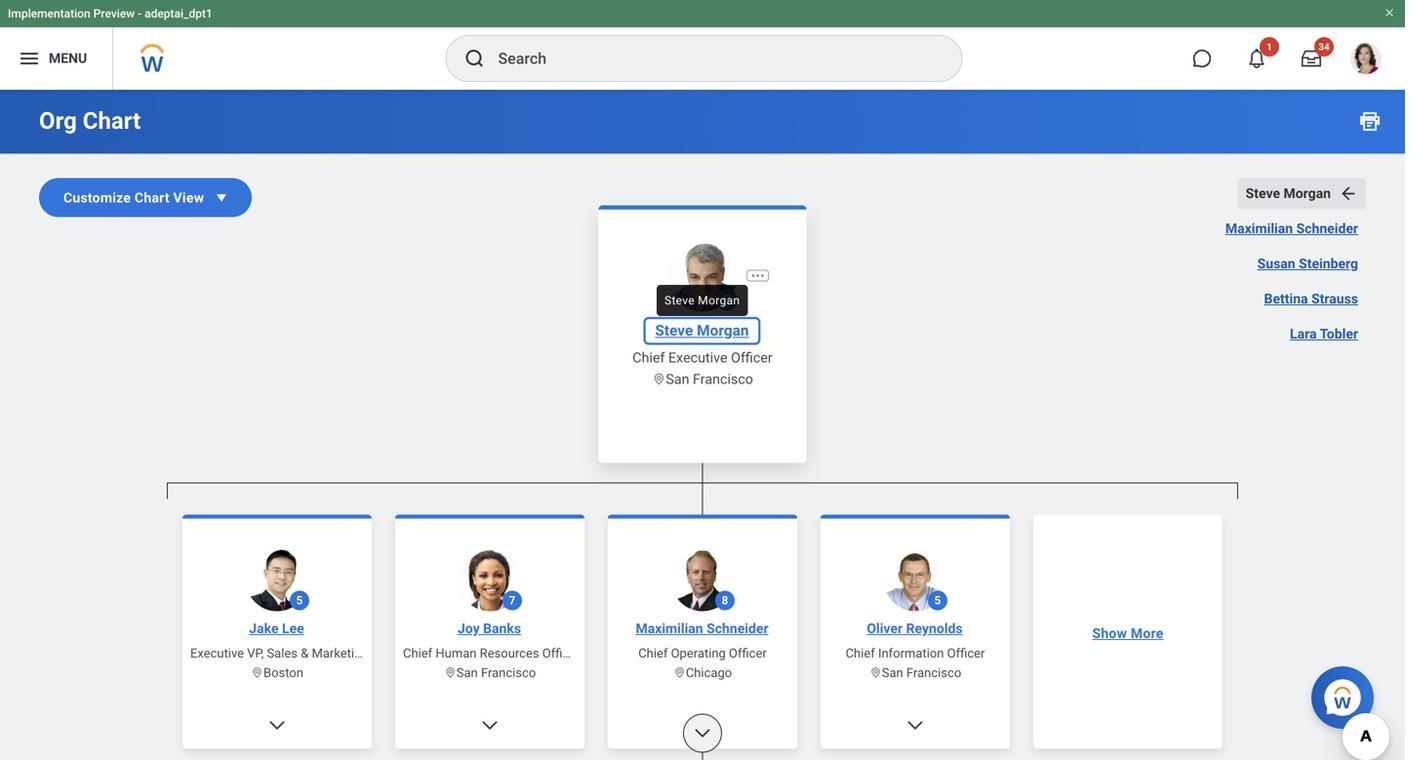 Task type: vqa. For each thing, say whether or not it's contained in the screenshot.
second Authorization from right
no



Task type: describe. For each thing, give the bounding box(es) containing it.
lara tobler
[[1291, 326, 1359, 342]]

location image for oliver reynolds
[[870, 667, 882, 680]]

lara tobler button
[[1283, 319, 1367, 350]]

steve morgan for steve morgan link
[[656, 322, 749, 340]]

close environment banner image
[[1384, 7, 1396, 19]]

sales
[[267, 646, 298, 661]]

susan steinberg
[[1258, 256, 1359, 272]]

susan steinberg button
[[1250, 248, 1367, 280]]

steve morgan inside button
[[1246, 186, 1332, 202]]

chevron down image for lee
[[268, 716, 287, 736]]

maximilian schneider link
[[628, 619, 777, 639]]

human
[[436, 646, 477, 661]]

executive vp, sales & marketing
[[190, 646, 369, 661]]

jake lee
[[249, 621, 304, 637]]

customize chart view
[[63, 190, 204, 206]]

joy banks link
[[450, 619, 529, 639]]

maximilian schneider inside "link"
[[636, 621, 769, 637]]

strauss
[[1312, 291, 1359, 307]]

san for joy
[[457, 666, 478, 680]]

chief for joy banks
[[403, 646, 433, 661]]

print org chart image
[[1359, 109, 1382, 133]]

34
[[1319, 41, 1330, 53]]

&
[[301, 646, 309, 661]]

san for steve
[[666, 371, 690, 388]]

chicago
[[686, 666, 732, 680]]

steve morgan button
[[1239, 178, 1367, 209]]

steve morgan, steve morgan, 9 direct reports element
[[167, 499, 1239, 761]]

1 horizontal spatial chevron down image
[[906, 716, 926, 736]]

chief human resources officer
[[403, 646, 580, 661]]

executive inside steve morgan, steve morgan, 9 direct reports element
[[190, 646, 244, 661]]

resources
[[480, 646, 539, 661]]

profile logan mcneil image
[[1351, 43, 1382, 78]]

chevron down image for banks
[[480, 716, 500, 736]]

maximilian schneider inside button
[[1226, 221, 1359, 237]]

vp,
[[247, 646, 264, 661]]

customize
[[63, 190, 131, 206]]

operating
[[671, 646, 726, 661]]

oliver reynolds link
[[860, 619, 971, 639]]

show more button
[[1083, 618, 1174, 650]]

san francisco for morgan
[[666, 371, 754, 388]]

menu
[[49, 50, 87, 67]]

chief for maximilian schneider
[[639, 646, 668, 661]]

morgan for steve morgan tooltip
[[698, 294, 740, 308]]

show more
[[1093, 626, 1164, 642]]

oliver reynolds
[[867, 621, 963, 637]]

susan
[[1258, 256, 1296, 272]]

org
[[39, 107, 77, 135]]

justify image
[[18, 47, 41, 70]]

org chart main content
[[0, 31, 1406, 761]]

9
[[724, 293, 731, 308]]

francisco for morgan
[[693, 371, 754, 388]]

0 horizontal spatial chevron down image
[[693, 724, 713, 743]]

jake lee link
[[241, 619, 312, 639]]

oliver
[[867, 621, 903, 637]]

bettina strauss
[[1265, 291, 1359, 307]]

san francisco for reynolds
[[882, 666, 962, 680]]

show
[[1093, 626, 1128, 642]]

menu banner
[[0, 0, 1406, 90]]

1
[[1267, 41, 1273, 53]]

customize chart view button
[[39, 178, 252, 217]]

location image for steve
[[652, 373, 666, 386]]

maximilian schneider button
[[1218, 213, 1367, 245]]

schneider inside "link"
[[707, 621, 769, 637]]

1 horizontal spatial executive
[[669, 350, 728, 366]]

officer for oliver reynolds
[[948, 646, 986, 661]]

banks
[[483, 621, 521, 637]]

-
[[138, 7, 142, 21]]

francisco for banks
[[481, 666, 536, 680]]

implementation
[[8, 7, 90, 21]]



Task type: locate. For each thing, give the bounding box(es) containing it.
location image down information at right
[[870, 667, 882, 680]]

chart inside the customize chart view button
[[135, 190, 170, 206]]

chevron down image
[[906, 716, 926, 736], [693, 724, 713, 743]]

reynolds
[[907, 621, 963, 637]]

maximilian inside maximilian schneider "link"
[[636, 621, 704, 637]]

more
[[1131, 626, 1164, 642]]

location image down chief executive officer at the top of the page
[[652, 373, 666, 386]]

chevron down image down chief information officer
[[906, 716, 926, 736]]

5 for lee
[[296, 594, 303, 608]]

0 horizontal spatial san
[[457, 666, 478, 680]]

0 horizontal spatial 5
[[296, 594, 303, 608]]

1 location image from the left
[[444, 667, 457, 680]]

executive down steve morgan link
[[669, 350, 728, 366]]

chief for steve morgan
[[633, 350, 665, 366]]

schneider
[[1297, 221, 1359, 237], [707, 621, 769, 637]]

notifications large image
[[1248, 49, 1267, 68]]

steve up maximilian schneider button
[[1246, 186, 1281, 202]]

jake
[[249, 621, 279, 637]]

officer for steve morgan
[[731, 350, 773, 366]]

chart for org
[[83, 107, 141, 135]]

francisco down chief executive officer at the top of the page
[[693, 371, 754, 388]]

maximilian inside maximilian schneider button
[[1226, 221, 1294, 237]]

0 vertical spatial schneider
[[1297, 221, 1359, 237]]

location image for jake
[[251, 667, 264, 680]]

bettina
[[1265, 291, 1309, 307]]

officer down steve morgan link
[[731, 350, 773, 366]]

chevron down image down the "chicago"
[[693, 724, 713, 743]]

chevron down image down chief human resources officer
[[480, 716, 500, 736]]

steve for steve morgan tooltip
[[665, 294, 695, 308]]

0 vertical spatial maximilian schneider
[[1226, 221, 1359, 237]]

2 horizontal spatial francisco
[[907, 666, 962, 680]]

steve up steve morgan link
[[665, 294, 695, 308]]

san
[[666, 371, 690, 388], [457, 666, 478, 680], [882, 666, 904, 680]]

0 horizontal spatial location image
[[251, 667, 264, 680]]

schneider inside button
[[1297, 221, 1359, 237]]

location image for maximilian
[[673, 667, 686, 680]]

caret down image
[[212, 188, 232, 207]]

1 horizontal spatial francisco
[[693, 371, 754, 388]]

chief down steve morgan link
[[633, 350, 665, 366]]

francisco for reynolds
[[907, 666, 962, 680]]

marketing
[[312, 646, 369, 661]]

san francisco down chief human resources officer
[[457, 666, 536, 680]]

0 horizontal spatial maximilian schneider
[[636, 621, 769, 637]]

1 horizontal spatial location image
[[870, 667, 882, 680]]

menu button
[[0, 27, 113, 90]]

1 vertical spatial schneider
[[707, 621, 769, 637]]

chief for oliver reynolds
[[846, 646, 876, 661]]

5 for reynolds
[[935, 594, 942, 608]]

2 5 from the left
[[935, 594, 942, 608]]

morgan
[[1284, 186, 1332, 202], [698, 294, 740, 308], [697, 322, 749, 340]]

1 horizontal spatial 5
[[935, 594, 942, 608]]

related actions image
[[750, 268, 766, 284]]

preview
[[93, 7, 135, 21]]

1 vertical spatial steve
[[665, 294, 695, 308]]

chevron down image
[[268, 716, 287, 736], [480, 716, 500, 736]]

francisco down resources
[[481, 666, 536, 680]]

chart for customize
[[135, 190, 170, 206]]

executive left the vp,
[[190, 646, 244, 661]]

steve morgan inside tooltip
[[665, 294, 740, 308]]

francisco
[[693, 371, 754, 388], [481, 666, 536, 680], [907, 666, 962, 680]]

2 horizontal spatial san francisco
[[882, 666, 962, 680]]

search image
[[463, 47, 487, 70]]

chief left human
[[403, 646, 433, 661]]

0 vertical spatial chart
[[83, 107, 141, 135]]

5 up lee
[[296, 594, 303, 608]]

bettina strauss button
[[1257, 284, 1367, 315]]

officer for maximilian schneider
[[729, 646, 767, 661]]

schneider up the steinberg on the top right of page
[[1297, 221, 1359, 237]]

san down information at right
[[882, 666, 904, 680]]

steve inside steve morgan link
[[656, 322, 693, 340]]

morgan down 9
[[697, 322, 749, 340]]

san francisco for banks
[[457, 666, 536, 680]]

2 vertical spatial morgan
[[697, 322, 749, 340]]

arrow left image
[[1340, 184, 1359, 204]]

0 horizontal spatial executive
[[190, 646, 244, 661]]

2 location image from the left
[[870, 667, 882, 680]]

steve morgan link
[[647, 320, 758, 342]]

0 vertical spatial steve
[[1246, 186, 1281, 202]]

adeptai_dpt1
[[145, 7, 213, 21]]

0 vertical spatial maximilian
[[1226, 221, 1294, 237]]

joy banks
[[458, 621, 521, 637]]

1 vertical spatial morgan
[[698, 294, 740, 308]]

1 horizontal spatial san francisco
[[666, 371, 754, 388]]

1 button
[[1236, 37, 1280, 80]]

officer right resources
[[543, 646, 580, 661]]

san francisco down chief information officer
[[882, 666, 962, 680]]

1 chevron down image from the left
[[268, 716, 287, 736]]

steve for steve morgan link
[[656, 322, 693, 340]]

information
[[879, 646, 945, 661]]

1 horizontal spatial location image
[[652, 373, 666, 386]]

2 chevron down image from the left
[[480, 716, 500, 736]]

implementation preview -   adeptai_dpt1
[[8, 7, 213, 21]]

location image for joy banks
[[444, 667, 457, 680]]

location image
[[444, 667, 457, 680], [870, 667, 882, 680]]

1 vertical spatial steve morgan
[[665, 294, 740, 308]]

2 horizontal spatial san
[[882, 666, 904, 680]]

0 horizontal spatial chevron down image
[[268, 716, 287, 736]]

executive
[[669, 350, 728, 366], [190, 646, 244, 661]]

location image down human
[[444, 667, 457, 680]]

san francisco down chief executive officer at the top of the page
[[666, 371, 754, 388]]

1 horizontal spatial schneider
[[1297, 221, 1359, 237]]

chief information officer
[[846, 646, 986, 661]]

maximilian schneider
[[1226, 221, 1359, 237], [636, 621, 769, 637]]

chevron down image down boston
[[268, 716, 287, 736]]

officer down reynolds at the right bottom of page
[[948, 646, 986, 661]]

chief left the operating
[[639, 646, 668, 661]]

maximilian schneider down steve morgan button
[[1226, 221, 1359, 237]]

morgan up steve morgan link
[[698, 294, 740, 308]]

chief
[[633, 350, 665, 366], [403, 646, 433, 661], [639, 646, 668, 661], [846, 646, 876, 661]]

0 horizontal spatial schneider
[[707, 621, 769, 637]]

5 up reynolds at the right bottom of page
[[935, 594, 942, 608]]

0 vertical spatial morgan
[[1284, 186, 1332, 202]]

chart
[[83, 107, 141, 135], [135, 190, 170, 206]]

1 vertical spatial executive
[[190, 646, 244, 661]]

location image down the vp,
[[251, 667, 264, 680]]

san down chief executive officer at the top of the page
[[666, 371, 690, 388]]

1 horizontal spatial maximilian
[[1226, 221, 1294, 237]]

steve morgan up maximilian schneider button
[[1246, 186, 1332, 202]]

morgan inside tooltip
[[698, 294, 740, 308]]

chief operating officer
[[639, 646, 767, 661]]

5
[[296, 594, 303, 608], [935, 594, 942, 608]]

chart left view
[[135, 190, 170, 206]]

0 horizontal spatial maximilian
[[636, 621, 704, 637]]

san francisco
[[666, 371, 754, 388], [457, 666, 536, 680], [882, 666, 962, 680]]

0 horizontal spatial san francisco
[[457, 666, 536, 680]]

lee
[[282, 621, 304, 637]]

1 vertical spatial maximilian
[[636, 621, 704, 637]]

joy
[[458, 621, 480, 637]]

2 vertical spatial steve
[[656, 322, 693, 340]]

1 horizontal spatial maximilian schneider
[[1226, 221, 1359, 237]]

1 vertical spatial chart
[[135, 190, 170, 206]]

steve morgan for steve morgan tooltip
[[665, 294, 740, 308]]

maximilian up the operating
[[636, 621, 704, 637]]

morgan for steve morgan link
[[697, 322, 749, 340]]

maximilian up susan
[[1226, 221, 1294, 237]]

location image
[[652, 373, 666, 386], [251, 667, 264, 680], [673, 667, 686, 680]]

chief down the oliver
[[846, 646, 876, 661]]

maximilian
[[1226, 221, 1294, 237], [636, 621, 704, 637]]

1 5 from the left
[[296, 594, 303, 608]]

steinberg
[[1300, 256, 1359, 272]]

steve up chief executive officer at the top of the page
[[656, 322, 693, 340]]

chief executive officer
[[633, 350, 773, 366]]

steve morgan up steve morgan link
[[665, 294, 740, 308]]

0 vertical spatial executive
[[669, 350, 728, 366]]

steve
[[1246, 186, 1281, 202], [665, 294, 695, 308], [656, 322, 693, 340]]

0 horizontal spatial francisco
[[481, 666, 536, 680]]

steve inside steve morgan tooltip
[[665, 294, 695, 308]]

2 vertical spatial steve morgan
[[656, 322, 749, 340]]

steve inside steve morgan button
[[1246, 186, 1281, 202]]

view
[[173, 190, 204, 206]]

0 horizontal spatial location image
[[444, 667, 457, 680]]

org chart
[[39, 107, 141, 135]]

34 button
[[1291, 37, 1335, 80]]

tobler
[[1321, 326, 1359, 342]]

steve morgan
[[1246, 186, 1332, 202], [665, 294, 740, 308], [656, 322, 749, 340]]

inbox large image
[[1302, 49, 1322, 68]]

8
[[722, 594, 729, 608]]

2 horizontal spatial location image
[[673, 667, 686, 680]]

lara
[[1291, 326, 1318, 342]]

san down human
[[457, 666, 478, 680]]

san for oliver
[[882, 666, 904, 680]]

steve morgan up chief executive officer at the top of the page
[[656, 322, 749, 340]]

morgan inside button
[[1284, 186, 1332, 202]]

maximilian schneider up chief operating officer
[[636, 621, 769, 637]]

officer
[[731, 350, 773, 366], [543, 646, 580, 661], [729, 646, 767, 661], [948, 646, 986, 661]]

steve morgan tooltip
[[653, 281, 752, 320]]

1 horizontal spatial chevron down image
[[480, 716, 500, 736]]

morgan up maximilian schneider button
[[1284, 186, 1332, 202]]

location image down the operating
[[673, 667, 686, 680]]

chart right org
[[83, 107, 141, 135]]

1 horizontal spatial san
[[666, 371, 690, 388]]

1 vertical spatial maximilian schneider
[[636, 621, 769, 637]]

7
[[509, 594, 516, 608]]

Search Workday  search field
[[498, 37, 922, 80]]

schneider down "8" at the bottom
[[707, 621, 769, 637]]

0 vertical spatial steve morgan
[[1246, 186, 1332, 202]]

boston
[[264, 666, 304, 680]]

officer up the "chicago"
[[729, 646, 767, 661]]

francisco down chief information officer
[[907, 666, 962, 680]]



